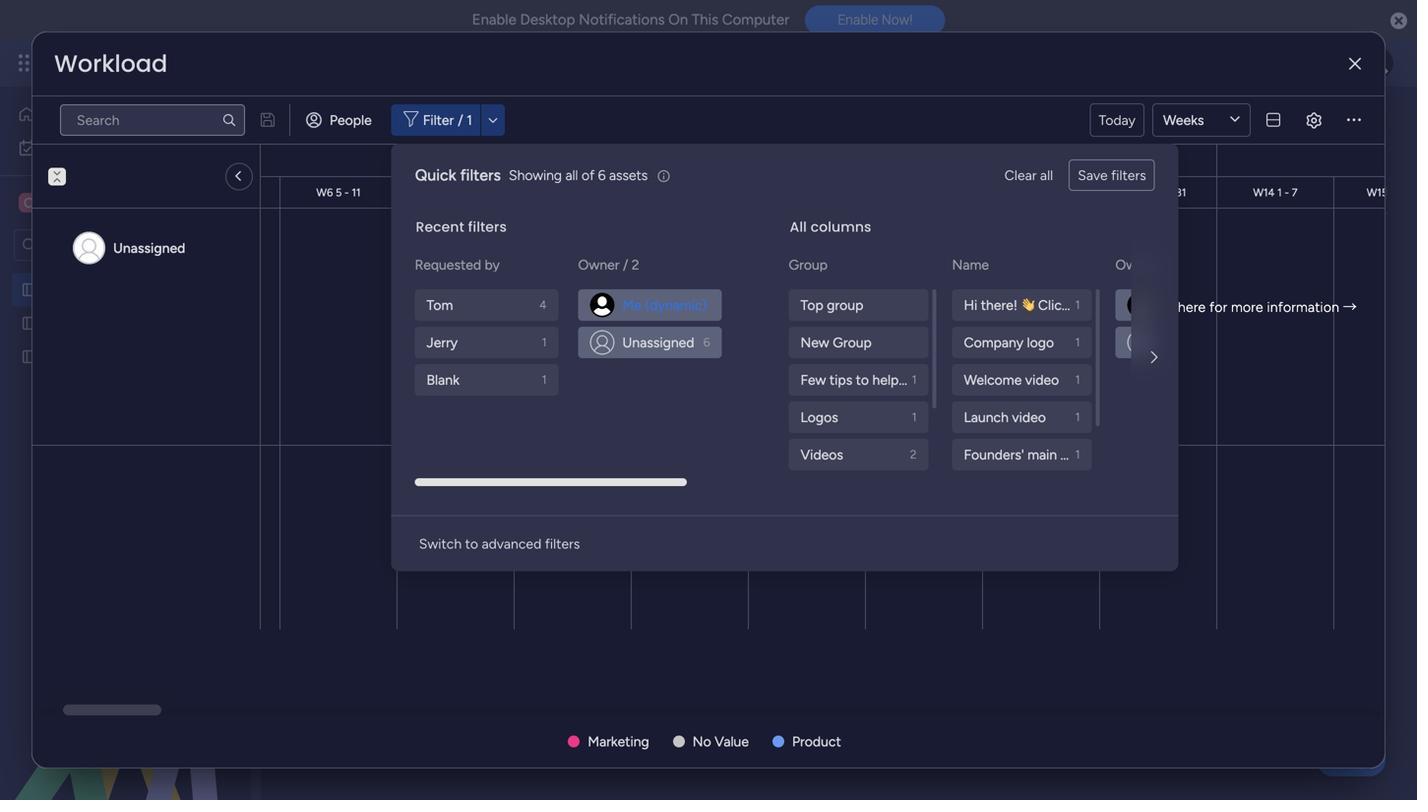 Task type: vqa. For each thing, say whether or not it's contained in the screenshot.


Task type: locate. For each thing, give the bounding box(es) containing it.
list box
[[0, 269, 251, 639]]

0 horizontal spatial work
[[68, 139, 98, 156]]

Workload field
[[49, 47, 172, 80]]

john smith image
[[1363, 47, 1394, 79], [1128, 293, 1153, 318]]

unassigned down creative assets
[[113, 240, 186, 256]]

video down logo
[[1026, 372, 1060, 388]]

name group
[[953, 289, 1105, 508]]

6 inside owner / 2 group
[[704, 335, 711, 350]]

february
[[409, 152, 466, 169]]

0 horizontal spatial management
[[199, 52, 306, 74]]

work right monday
[[159, 52, 194, 74]]

video for launch video
[[1013, 409, 1047, 426]]

/ right invite
[[1325, 116, 1331, 132]]

owner / 2 for owner / 2 group containing me (dynamic)
[[579, 256, 640, 273]]

0 vertical spatial video
[[1026, 372, 1060, 388]]

founders'
[[965, 446, 1025, 463]]

/ inside button
[[1325, 116, 1331, 132]]

select product image
[[18, 53, 37, 73]]

product
[[793, 733, 842, 750]]

enable for enable now!
[[838, 12, 879, 28]]

owner for owner / 2 group containing me (dynamic)
[[579, 256, 620, 273]]

0 horizontal spatial john smith image
[[1128, 293, 1153, 318]]

3 - from the left
[[580, 186, 584, 199]]

filters for quick
[[460, 166, 501, 185]]

6 down (dynamic)
[[704, 335, 711, 350]]

4 left john smith image
[[540, 298, 547, 312]]

all
[[566, 167, 578, 184], [1041, 167, 1054, 184]]

all up the 19
[[566, 167, 578, 184]]

filter board by anything image
[[801, 234, 825, 257]]

collaborative
[[555, 185, 636, 201]]

no value
[[693, 733, 749, 750]]

1 owner from the left
[[579, 256, 620, 273]]

- right the 19
[[580, 186, 584, 199]]

- left 7
[[1285, 186, 1290, 199]]

welcome
[[965, 372, 1023, 388]]

/
[[458, 112, 463, 128], [1325, 116, 1331, 132], [623, 256, 629, 273], [1161, 256, 1166, 273]]

recent filters
[[416, 218, 507, 237]]

requested by
[[415, 256, 500, 273]]

video up the founders' main picture
[[1013, 409, 1047, 426]]

- left 31
[[1169, 186, 1174, 199]]

1 horizontal spatial john smith image
[[1363, 47, 1394, 79]]

1 horizontal spatial all
[[1041, 167, 1054, 184]]

/ down w13   25 - 31
[[1161, 256, 1166, 273]]

owner up john smith image
[[579, 256, 620, 273]]

management for work
[[199, 52, 306, 74]]

2 owner / 2 from the left
[[1116, 256, 1177, 273]]

Search field
[[570, 232, 629, 259]]

this
[[692, 11, 719, 29]]

all inside quick filters showing all of 6 assets
[[566, 167, 578, 184]]

1 vertical spatial of
[[582, 167, 595, 184]]

management for asset
[[497, 102, 713, 146]]

collapse board header image
[[1368, 185, 1383, 201]]

owner for first owner / 2 group from the right
[[1116, 256, 1158, 273]]

w13   25 - 31
[[1131, 186, 1187, 199]]

enable desktop notifications on this computer
[[472, 11, 790, 29]]

1 horizontal spatial 2
[[911, 447, 917, 462]]

0 vertical spatial public board image
[[21, 314, 39, 333]]

0 vertical spatial management
[[199, 52, 306, 74]]

1 vertical spatial unassigned
[[623, 334, 695, 351]]

0 horizontal spatial assets
[[110, 193, 155, 212]]

1 public board image from the top
[[21, 314, 39, 333]]

enable left now!
[[838, 12, 879, 28]]

1 vertical spatial video
[[1013, 409, 1047, 426]]

w9   feb 26 - 3
[[656, 186, 724, 199]]

automate button
[[1214, 177, 1339, 209]]

25
[[587, 186, 599, 199], [1154, 186, 1167, 199]]

0 horizontal spatial owner
[[579, 256, 620, 273]]

monday
[[88, 52, 155, 74]]

w8   19 - 25
[[547, 186, 599, 199]]

0 vertical spatial work
[[159, 52, 194, 74]]

picture
[[1061, 446, 1105, 463]]

0 horizontal spatial all
[[566, 167, 578, 184]]

14
[[1408, 186, 1418, 199]]

0 horizontal spatial enable
[[472, 11, 517, 29]]

invite
[[1288, 116, 1322, 132]]

public board image
[[21, 314, 39, 333], [21, 348, 39, 366]]

today
[[1099, 112, 1136, 128]]

group
[[789, 256, 828, 273], [833, 334, 872, 351]]

0 vertical spatial john smith image
[[1363, 47, 1394, 79]]

6 up collaborative
[[598, 167, 606, 184]]

group right new
[[833, 334, 872, 351]]

2
[[632, 256, 640, 273], [1170, 256, 1177, 273], [911, 447, 917, 462]]

assets up search in workspace field
[[110, 193, 155, 212]]

of
[[495, 149, 508, 166], [582, 167, 595, 184]]

- for w6   5 - 11
[[345, 186, 349, 199]]

1 horizontal spatial 4
[[540, 298, 547, 312]]

0 vertical spatial of
[[495, 149, 508, 166]]

on
[[669, 11, 688, 29]]

home option
[[12, 98, 239, 130]]

work inside "my work" option
[[68, 139, 98, 156]]

8 - from the left
[[1400, 186, 1405, 199]]

- left 3 at the top of the page
[[711, 186, 716, 199]]

top group
[[801, 297, 864, 314]]

work right "my"
[[68, 139, 98, 156]]

of right 'package'
[[495, 149, 508, 166]]

enable left desktop
[[472, 11, 517, 29]]

- right 8
[[1400, 186, 1405, 199]]

26
[[696, 186, 708, 199]]

clear all button
[[997, 159, 1062, 191]]

enable
[[472, 11, 517, 29], [838, 12, 879, 28]]

all up the 18
[[1041, 167, 1054, 184]]

2 all from the left
[[1041, 167, 1054, 184]]

collaborative whiteboard
[[555, 185, 713, 201]]

now!
[[882, 12, 913, 28]]

see more link
[[808, 147, 870, 166]]

0 horizontal spatial 25
[[587, 186, 599, 199]]

1 horizontal spatial management
[[497, 102, 713, 146]]

1 vertical spatial john smith image
[[1128, 293, 1153, 318]]

switch
[[419, 536, 462, 552]]

owner / 2 group
[[579, 289, 726, 358], [1116, 289, 1264, 358]]

learn more about this package of templates here: https://youtu.be/9x6_kyyrn_e see more
[[301, 148, 868, 166]]

unassigned down the me (dynamic)
[[623, 334, 695, 351]]

company
[[965, 334, 1024, 351]]

assets
[[609, 167, 648, 184], [110, 193, 155, 212]]

creative assets
[[45, 193, 155, 212]]

2 owner / 2 group from the left
[[1116, 289, 1264, 358]]

0 vertical spatial 6
[[598, 167, 606, 184]]

2 enable from the left
[[838, 12, 879, 28]]

2 horizontal spatial 2
[[1170, 256, 1177, 273]]

owner / 2 for first owner / 2 group from the right
[[1116, 256, 1177, 273]]

management up search image
[[199, 52, 306, 74]]

of inside quick filters showing all of 6 assets
[[582, 167, 595, 184]]

2 - from the left
[[345, 186, 349, 199]]

2 left founders'
[[911, 447, 917, 462]]

0 vertical spatial group
[[789, 256, 828, 273]]

of inside learn more about this package of templates here: https://youtu.be/9x6_kyyrn_e see more
[[495, 149, 508, 166]]

jerry
[[427, 334, 458, 351]]

digital asset management (dam)
[[299, 102, 821, 146]]

1 horizontal spatial 25
[[1154, 186, 1167, 199]]

18
[[1037, 186, 1048, 199]]

dialog
[[392, 144, 1418, 572]]

6 - from the left
[[1169, 186, 1174, 199]]

all columns
[[790, 218, 872, 237]]

0 horizontal spatial of
[[495, 149, 508, 166]]

1 owner / 2 group from the left
[[579, 289, 726, 358]]

4 - from the left
[[711, 186, 716, 199]]

angle down image
[[388, 238, 398, 253]]

1 vertical spatial 6
[[704, 335, 711, 350]]

1 vertical spatial 4
[[617, 268, 624, 283]]

2 public board image from the top
[[21, 348, 39, 366]]

option
[[0, 272, 251, 276]]

(dam)
[[720, 102, 821, 146]]

1 horizontal spatial owner / 2
[[1116, 256, 1177, 273]]

owner down the w13 at the right top of the page
[[1116, 256, 1158, 273]]

2 for first owner / 2 group from the right
[[1170, 256, 1177, 273]]

1 all from the left
[[566, 167, 578, 184]]

25 right the 19
[[587, 186, 599, 199]]

- right the 18
[[1050, 186, 1055, 199]]

3
[[718, 186, 724, 199]]

enable inside "button"
[[838, 12, 879, 28]]

1 horizontal spatial unassigned
[[623, 334, 695, 351]]

me
[[623, 297, 642, 314]]

assets inside quick filters showing all of 6 assets
[[609, 167, 648, 184]]

2 down 31
[[1170, 256, 1177, 273]]

desktop
[[520, 11, 575, 29]]

video for welcome video
[[1026, 372, 1060, 388]]

management
[[199, 52, 306, 74], [497, 102, 713, 146]]

lottie animation element
[[0, 602, 251, 800]]

0 horizontal spatial owner / 2 group
[[579, 289, 726, 358]]

invite / 1 button
[[1251, 108, 1349, 140]]

0 horizontal spatial 6
[[598, 167, 606, 184]]

john smith image inside owner / 2 group
[[1128, 293, 1153, 318]]

owner
[[579, 256, 620, 273], [1116, 256, 1158, 273]]

5 - from the left
[[1050, 186, 1055, 199]]

1 horizontal spatial 6
[[704, 335, 711, 350]]

group down all
[[789, 256, 828, 273]]

help button
[[1317, 744, 1386, 777]]

1 horizontal spatial owner
[[1116, 256, 1158, 273]]

c
[[24, 194, 34, 211]]

1 vertical spatial assets
[[110, 193, 155, 212]]

w5
[[188, 186, 204, 199]]

1 horizontal spatial assets
[[609, 167, 648, 184]]

/ right filter
[[458, 112, 463, 128]]

4 up me
[[617, 268, 624, 283]]

2 owner from the left
[[1116, 256, 1158, 273]]

table
[[362, 185, 394, 201]]

1 horizontal spatial work
[[159, 52, 194, 74]]

computer
[[722, 11, 790, 29]]

this
[[413, 149, 436, 166]]

of down here:
[[582, 167, 595, 184]]

- right 29
[[242, 186, 246, 199]]

1 horizontal spatial group
[[833, 334, 872, 351]]

1 horizontal spatial enable
[[838, 12, 879, 28]]

add widget button
[[420, 229, 537, 261]]

owner / 2 down the w13 at the right top of the page
[[1116, 256, 1177, 273]]

0 horizontal spatial owner / 2
[[579, 256, 640, 273]]

group group
[[789, 289, 933, 545]]

activity
[[1158, 116, 1206, 132]]

my
[[45, 139, 64, 156]]

work
[[159, 52, 194, 74], [68, 139, 98, 156]]

assets up collaborative whiteboard
[[609, 167, 648, 184]]

help
[[1334, 750, 1369, 770]]

logos
[[801, 409, 839, 426]]

None search field
[[60, 104, 245, 136]]

my work option
[[12, 132, 239, 163]]

1 vertical spatial management
[[497, 102, 713, 146]]

0 vertical spatial assets
[[609, 167, 648, 184]]

dapulse x slim image
[[1350, 57, 1362, 71]]

package
[[439, 149, 491, 166]]

unassigned
[[113, 240, 186, 256], [623, 334, 695, 351]]

owner / 2 up john smith image
[[579, 256, 640, 273]]

owner / 2 group containing me (dynamic)
[[579, 289, 726, 358]]

1 vertical spatial work
[[68, 139, 98, 156]]

v2 split view image
[[1267, 113, 1281, 127]]

6
[[598, 167, 606, 184], [704, 335, 711, 350]]

- right 5
[[345, 186, 349, 199]]

7 - from the left
[[1285, 186, 1290, 199]]

1 owner / 2 from the left
[[579, 256, 640, 273]]

2 up me
[[632, 256, 640, 273]]

25 right the w13 at the right top of the page
[[1154, 186, 1167, 199]]

arrow down image
[[481, 108, 505, 132]]

4 right 29
[[249, 186, 255, 199]]

people
[[330, 112, 372, 128]]

video
[[1026, 372, 1060, 388], [1013, 409, 1047, 426]]

0 horizontal spatial 2
[[632, 256, 640, 273]]

people button
[[298, 104, 384, 136]]

1 inside 'invite / 1' button
[[1334, 116, 1340, 132]]

1 vertical spatial group
[[833, 334, 872, 351]]

0 horizontal spatial 4
[[249, 186, 255, 199]]

2 vertical spatial 4
[[540, 298, 547, 312]]

management up here:
[[497, 102, 713, 146]]

1 horizontal spatial of
[[582, 167, 595, 184]]

1 vertical spatial public board image
[[21, 348, 39, 366]]

1 horizontal spatial owner / 2 group
[[1116, 289, 1264, 358]]

blank
[[427, 372, 460, 388]]

1 enable from the left
[[472, 11, 517, 29]]

0 horizontal spatial unassigned
[[113, 240, 186, 256]]

asset
[[405, 102, 489, 146]]



Task type: describe. For each thing, give the bounding box(es) containing it.
more
[[836, 148, 868, 165]]

https://youtu.be/9x6_kyyrn_e
[[610, 149, 800, 166]]

Digital asset management (DAM) field
[[294, 102, 826, 146]]

clear
[[1005, 167, 1037, 184]]

my work link
[[12, 132, 239, 163]]

workload
[[54, 47, 168, 80]]

here:
[[576, 149, 607, 166]]

collaborative whiteboard button
[[533, 177, 713, 209]]

switch to advanced filters button
[[411, 528, 588, 560]]

automate
[[1250, 185, 1311, 201]]

john smith image
[[590, 293, 615, 318]]

4 inside requested by group
[[540, 298, 547, 312]]

dapulse close image
[[1391, 11, 1408, 32]]

w15
[[1367, 186, 1388, 199]]

marketing
[[588, 733, 650, 750]]

quick
[[415, 166, 457, 185]]

main
[[1028, 446, 1058, 463]]

1 - from the left
[[242, 186, 246, 199]]

w14
[[1254, 186, 1275, 199]]

founders' main picture
[[965, 446, 1105, 463]]

workspace selection element
[[19, 191, 158, 215]]

19
[[566, 186, 577, 199]]

feb
[[675, 186, 694, 199]]

integrate button
[[1016, 172, 1206, 214]]

w8
[[547, 186, 564, 199]]

filter
[[423, 112, 454, 128]]

filters for recent
[[469, 218, 507, 237]]

main table button
[[298, 177, 409, 209]]

requested
[[415, 256, 482, 273]]

quick filters showing all of 6 assets
[[415, 166, 648, 185]]

advanced
[[482, 536, 542, 552]]

w12   18 - 24
[[1013, 186, 1070, 199]]

29
[[227, 186, 239, 199]]

jan
[[207, 186, 224, 199]]

- for w14   1 - 7
[[1285, 186, 1290, 199]]

new group
[[801, 334, 872, 351]]

home
[[43, 106, 81, 123]]

v2 collapse up image
[[48, 175, 66, 188]]

home link
[[12, 98, 239, 130]]

public board image
[[21, 281, 39, 299]]

unassigned inside owner / 2 group
[[623, 334, 695, 351]]

0 horizontal spatial group
[[789, 256, 828, 273]]

7
[[1292, 186, 1298, 199]]

add
[[457, 237, 482, 254]]

filter / 1
[[423, 112, 473, 128]]

w15   8 - 14
[[1367, 186, 1418, 199]]

2024
[[470, 152, 502, 169]]

launch
[[965, 409, 1009, 426]]

about
[[374, 149, 410, 166]]

main
[[329, 185, 358, 201]]

more
[[339, 149, 371, 166]]

my work
[[45, 139, 98, 156]]

dialog containing recent filters
[[392, 144, 1418, 572]]

value
[[715, 733, 749, 750]]

6 inside quick filters showing all of 6 assets
[[598, 167, 606, 184]]

1 25 from the left
[[587, 186, 599, 199]]

february 2024
[[409, 152, 502, 169]]

requested by group
[[415, 289, 563, 396]]

save
[[1078, 167, 1108, 184]]

v2 collapse down image
[[48, 161, 66, 174]]

- for w15   8 - 14
[[1400, 186, 1405, 199]]

11
[[352, 186, 361, 199]]

w13
[[1131, 186, 1152, 199]]

widget
[[485, 237, 528, 254]]

switch to advanced filters
[[419, 536, 580, 552]]

2 25 from the left
[[1154, 186, 1167, 199]]

- for w8   19 - 25
[[580, 186, 584, 199]]

save filters button
[[1069, 159, 1156, 191]]

enable now!
[[838, 12, 913, 28]]

more dots image
[[1348, 113, 1362, 127]]

whiteboard
[[640, 185, 713, 201]]

activity button
[[1150, 108, 1243, 140]]

w9
[[656, 186, 673, 199]]

me (dynamic)
[[623, 297, 708, 314]]

group inside group
[[833, 334, 872, 351]]

0 vertical spatial 4
[[249, 186, 255, 199]]

enable now! button
[[806, 5, 946, 35]]

lottie animation image
[[0, 602, 251, 800]]

filters for save
[[1112, 167, 1147, 184]]

all inside clear all button
[[1041, 167, 1054, 184]]

main table
[[329, 185, 394, 201]]

see
[[810, 148, 833, 165]]

tom
[[427, 297, 454, 314]]

to
[[465, 536, 478, 552]]

work for monday
[[159, 52, 194, 74]]

- for w13   25 - 31
[[1169, 186, 1174, 199]]

notifications
[[579, 11, 665, 29]]

assets inside workspace selection element
[[110, 193, 155, 212]]

24
[[1058, 186, 1070, 199]]

logo
[[1028, 334, 1055, 351]]

clear all
[[1005, 167, 1054, 184]]

all
[[790, 218, 807, 237]]

enable for enable desktop notifications on this computer
[[472, 11, 517, 29]]

(dynamic)
[[646, 297, 708, 314]]

Filter dashboard by text search field
[[60, 104, 245, 136]]

0 vertical spatial unassigned
[[113, 240, 186, 256]]

learn
[[301, 149, 335, 166]]

workspace image
[[19, 192, 38, 214]]

integrate
[[1049, 185, 1106, 201]]

2 for owner / 2 group containing me (dynamic)
[[632, 256, 640, 273]]

welcome video
[[965, 372, 1060, 388]]

2 inside group group
[[911, 447, 917, 462]]

2 horizontal spatial 4
[[617, 268, 624, 283]]

launch video
[[965, 409, 1047, 426]]

work for my
[[68, 139, 98, 156]]

today button
[[1090, 103, 1145, 137]]

add widget
[[457, 237, 528, 254]]

videos
[[801, 446, 844, 463]]

w6   5 - 11
[[317, 186, 361, 199]]

by
[[485, 256, 500, 273]]

top
[[801, 297, 824, 314]]

Search in workspace field
[[41, 234, 164, 256]]

- for w12   18 - 24
[[1050, 186, 1055, 199]]

monday work management
[[88, 52, 306, 74]]

new
[[801, 334, 830, 351]]

w14   1 - 7
[[1254, 186, 1298, 199]]

weeks
[[1164, 112, 1205, 128]]

/ up me
[[623, 256, 629, 273]]

search image
[[222, 112, 237, 128]]

no
[[693, 733, 712, 750]]

angle right image
[[237, 168, 241, 186]]



